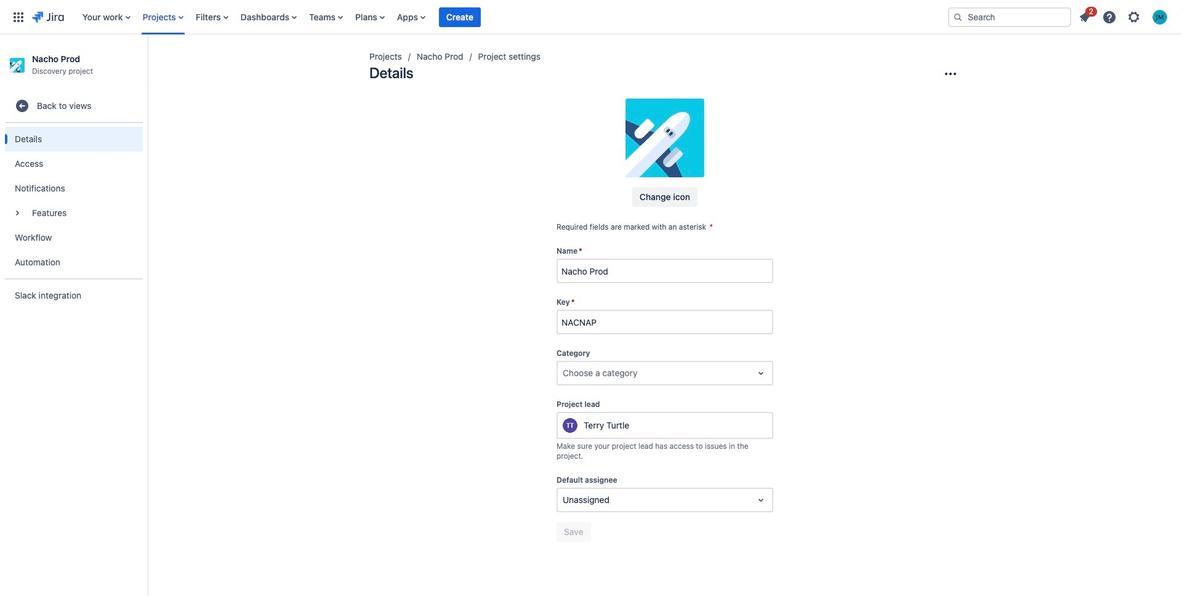 Task type: describe. For each thing, give the bounding box(es) containing it.
project avatar image
[[626, 99, 705, 177]]

current project sidebar image
[[134, 49, 161, 74]]

settings image
[[1127, 10, 1142, 24]]

list item inside list
[[1074, 5, 1098, 27]]

Search field
[[948, 7, 1072, 27]]

0 horizontal spatial list item
[[439, 0, 481, 34]]

open image
[[754, 493, 769, 508]]

0 horizontal spatial list
[[76, 0, 939, 34]]

search image
[[953, 12, 963, 22]]

open image
[[754, 366, 769, 381]]

1 group from the top
[[5, 86, 143, 316]]



Task type: locate. For each thing, give the bounding box(es) containing it.
more image
[[944, 67, 958, 81]]

primary element
[[7, 0, 939, 34]]

notifications image
[[1078, 10, 1093, 24]]

banner
[[0, 0, 1183, 34]]

help image
[[1102, 10, 1117, 24]]

None text field
[[563, 367, 565, 379], [563, 494, 565, 506], [563, 367, 565, 379], [563, 494, 565, 506]]

jira image
[[32, 10, 64, 24], [32, 10, 64, 24]]

your profile and settings image
[[1153, 10, 1168, 24]]

jira product discovery navigation element
[[0, 34, 148, 596]]

list
[[76, 0, 939, 34], [1074, 5, 1175, 28]]

1 horizontal spatial list item
[[1074, 5, 1098, 27]]

appswitcher icon image
[[11, 10, 26, 24]]

list item
[[439, 0, 481, 34], [1074, 5, 1098, 27]]

group
[[5, 86, 143, 316], [5, 122, 143, 279]]

2 group from the top
[[5, 122, 143, 279]]

back to views image
[[15, 99, 30, 114]]

None search field
[[948, 7, 1072, 27]]

None field
[[558, 260, 772, 282], [558, 311, 772, 333], [558, 260, 772, 282], [558, 311, 772, 333]]

1 horizontal spatial list
[[1074, 5, 1175, 28]]



Task type: vqa. For each thing, say whether or not it's contained in the screenshot.
:heart: image
no



